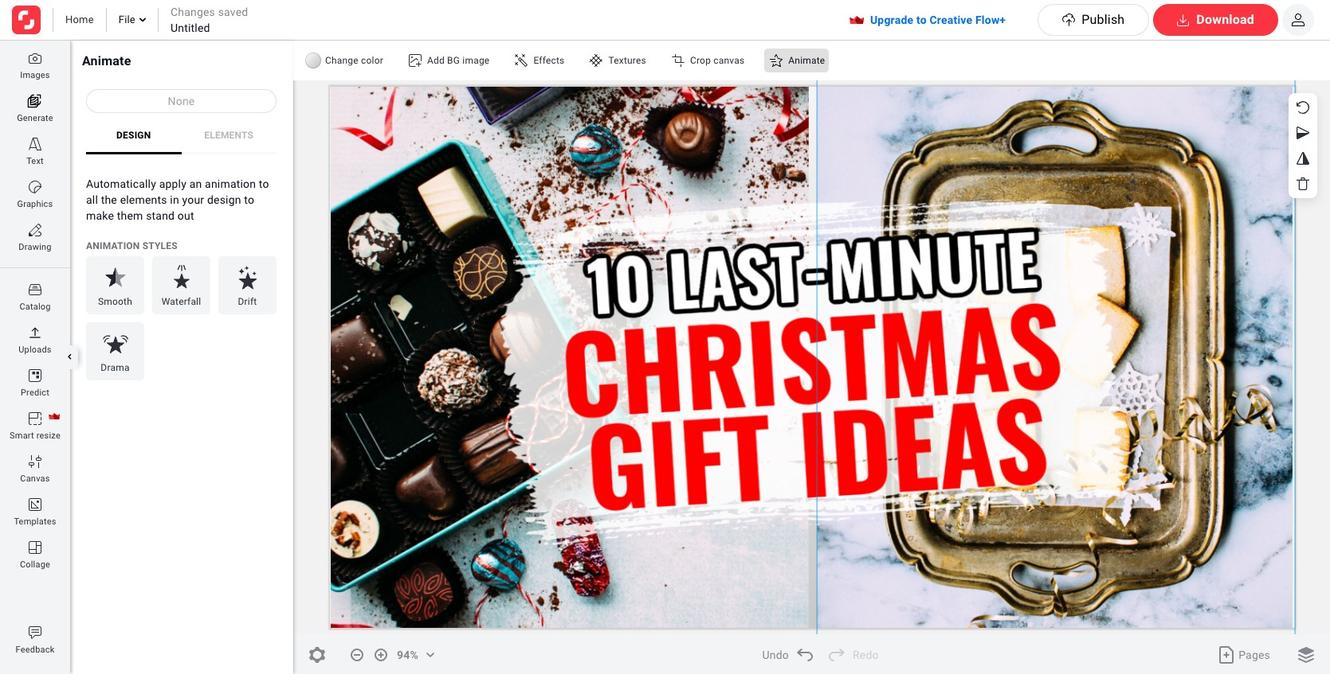 Task type: vqa. For each thing, say whether or not it's contained in the screenshot.
the rightmost search
no



Task type: locate. For each thing, give the bounding box(es) containing it.
2 qk65f image from the left
[[590, 54, 603, 67]]

3orrj image up "canvas"
[[29, 456, 41, 469]]

3orrj image up catalog
[[29, 284, 41, 296]]

shutterstock logo image
[[12, 6, 41, 34]]

3 3orrj image from the top
[[29, 181, 41, 194]]

to right animation
[[259, 178, 269, 190]]

catalog
[[19, 302, 51, 312]]

3orrj image for images
[[29, 52, 41, 65]]

waterfall button
[[152, 257, 210, 315]]

3orrj image up graphics
[[29, 181, 41, 194]]

change
[[325, 55, 359, 66]]

3orrj image up templates
[[29, 499, 41, 512]]

3orrj image
[[29, 284, 41, 296], [29, 456, 41, 469], [29, 499, 41, 512], [29, 542, 41, 555]]

3orrj image
[[29, 52, 41, 65], [29, 138, 41, 151], [29, 181, 41, 194], [29, 224, 41, 237], [29, 327, 41, 339], [29, 370, 41, 383], [29, 413, 41, 426], [29, 627, 41, 640]]

download
[[1196, 12, 1254, 27]]

1 horizontal spatial qk65f image
[[590, 54, 603, 67]]

1 horizontal spatial to
[[259, 178, 269, 190]]

images
[[20, 70, 50, 80]]

upgrade
[[870, 14, 913, 26]]

image
[[462, 55, 490, 66]]

3orrj image up images
[[29, 52, 41, 65]]

2 3orrj image from the top
[[29, 138, 41, 151]]

2 vertical spatial to
[[244, 194, 254, 206]]

undo
[[762, 649, 789, 662]]

to
[[916, 14, 927, 26], [259, 178, 269, 190], [244, 194, 254, 206]]

3orrj image up feedback
[[29, 627, 41, 640]]

your
[[182, 194, 204, 206]]

animate
[[82, 53, 131, 69], [788, 55, 825, 66]]

3orrj image up text
[[29, 138, 41, 151]]

1 3orrj image from the top
[[29, 52, 41, 65]]

2 horizontal spatial to
[[916, 14, 927, 26]]

bg
[[447, 55, 460, 66]]

3orrj image for text
[[29, 138, 41, 151]]

generate
[[17, 113, 53, 124]]

3orrj image for uploads
[[29, 327, 41, 339]]

smooth button
[[86, 257, 144, 315]]

3orrj image for canvas
[[29, 456, 41, 469]]

resize
[[36, 431, 61, 441]]

to left creative
[[916, 14, 927, 26]]

home
[[65, 14, 94, 26]]

to down animation
[[244, 194, 254, 206]]

upgrade to creative flow+
[[870, 14, 1006, 26]]

feedback
[[16, 646, 55, 656]]

3orrj image for collage
[[29, 542, 41, 555]]

drawing
[[19, 242, 52, 253]]

3orrj image for drawing
[[29, 224, 41, 237]]

apply
[[159, 178, 187, 190]]

3 3orrj image from the top
[[29, 499, 41, 512]]

4 3orrj image from the top
[[29, 542, 41, 555]]

untitled
[[171, 22, 210, 34]]

uploads
[[19, 345, 52, 355]]

predict
[[21, 388, 49, 398]]

7 3orrj image from the top
[[29, 413, 41, 426]]

1 vertical spatial to
[[259, 178, 269, 190]]

upgrade to creative flow+ button
[[838, 8, 1038, 32]]

collage
[[20, 560, 50, 571]]

0 horizontal spatial qk65f image
[[515, 54, 528, 67]]

6 3orrj image from the top
[[29, 370, 41, 383]]

1 3orrj image from the top
[[29, 284, 41, 296]]

qk65f image left textures
[[590, 54, 603, 67]]

graphics
[[17, 199, 53, 210]]

3orrj image up "smart resize" on the bottom left
[[29, 413, 41, 426]]

add
[[427, 55, 445, 66]]

0 horizontal spatial animate
[[82, 53, 131, 69]]

5 3orrj image from the top
[[29, 327, 41, 339]]

publish
[[1082, 12, 1125, 27]]

3orrj image up collage
[[29, 542, 41, 555]]

3orrj image up uploads
[[29, 327, 41, 339]]

changes saved untitled
[[171, 6, 248, 34]]

3orrj image for smart resize
[[29, 413, 41, 426]]

4 3orrj image from the top
[[29, 224, 41, 237]]

2 3orrj image from the top
[[29, 456, 41, 469]]

qk65f image left effects
[[515, 54, 528, 67]]

94%
[[397, 649, 418, 662]]

1 qk65f image from the left
[[515, 54, 528, 67]]

templates
[[14, 517, 56, 528]]

3orrj image up the drawing
[[29, 224, 41, 237]]

animate down file
[[82, 53, 131, 69]]

animate right canvas
[[788, 55, 825, 66]]

automatically apply an animation to all the elements in your design to make them stand out
[[86, 178, 269, 222]]

8 3orrj image from the top
[[29, 627, 41, 640]]

0 vertical spatial to
[[916, 14, 927, 26]]

all
[[86, 194, 98, 206]]

qk65f image
[[515, 54, 528, 67], [590, 54, 603, 67]]

canvas
[[20, 474, 50, 485]]

3orrj image up predict
[[29, 370, 41, 383]]



Task type: describe. For each thing, give the bounding box(es) containing it.
waterfall
[[161, 297, 201, 308]]

1 horizontal spatial animate
[[788, 55, 825, 66]]

to inside button
[[916, 14, 927, 26]]

stand
[[146, 210, 175, 222]]

drift
[[238, 297, 257, 308]]

3orrj image for predict
[[29, 370, 41, 383]]

the
[[101, 194, 117, 206]]

redo
[[853, 649, 879, 662]]

an
[[189, 178, 202, 190]]

change color
[[325, 55, 383, 66]]

qk65f image for effects
[[515, 54, 528, 67]]

saved
[[218, 6, 248, 18]]

styles
[[142, 241, 178, 252]]

add bg image
[[427, 55, 490, 66]]

smooth
[[98, 297, 132, 308]]

drama
[[101, 363, 130, 374]]

animation styles
[[86, 241, 178, 252]]

animation
[[86, 241, 140, 252]]

crop
[[690, 55, 711, 66]]

animation
[[205, 178, 256, 190]]

creative
[[930, 14, 972, 26]]

flow+
[[975, 14, 1006, 26]]

design
[[207, 194, 241, 206]]

effects
[[533, 55, 565, 66]]

3orrj image for catalog
[[29, 284, 41, 296]]

drama button
[[86, 323, 144, 381]]

color
[[361, 55, 383, 66]]

in
[[170, 194, 179, 206]]

file
[[119, 14, 135, 26]]

design
[[116, 130, 151, 141]]

download button
[[1153, 4, 1278, 36]]

drift button
[[218, 257, 277, 315]]

text
[[26, 156, 44, 167]]

smart
[[10, 431, 34, 441]]

3orrj image for feedback
[[29, 627, 41, 640]]

qk65f image for textures
[[590, 54, 603, 67]]

3orrj image for graphics
[[29, 181, 41, 194]]

elements
[[120, 194, 167, 206]]

crop canvas
[[690, 55, 745, 66]]

home link
[[65, 13, 94, 27]]

changes
[[171, 6, 215, 18]]

textures
[[608, 55, 646, 66]]

pages
[[1239, 649, 1270, 662]]

make
[[86, 210, 114, 222]]

them
[[117, 210, 143, 222]]

3orrj image for templates
[[29, 499, 41, 512]]

automatically
[[86, 178, 156, 190]]

0 horizontal spatial to
[[244, 194, 254, 206]]

canvas
[[713, 55, 745, 66]]

smart resize
[[10, 431, 61, 441]]

publish button
[[1038, 4, 1149, 36]]

out
[[178, 210, 194, 222]]



